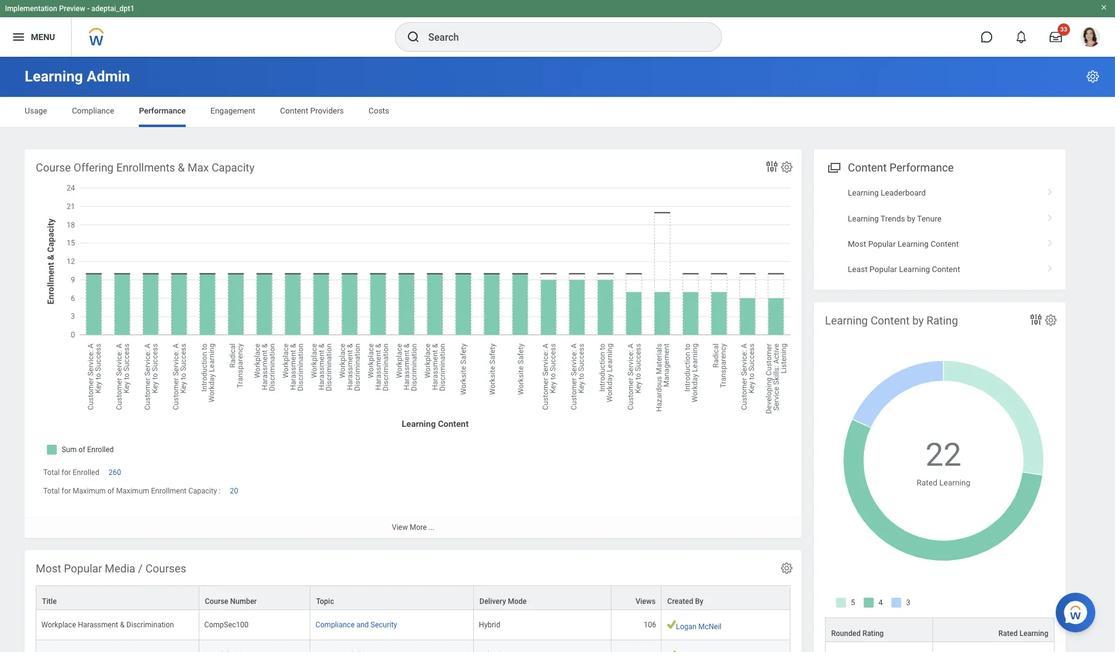 Task type: vqa. For each thing, say whether or not it's contained in the screenshot.
group
no



Task type: locate. For each thing, give the bounding box(es) containing it.
total for enrolled
[[43, 469, 99, 477]]

2 hybrid element from the top
[[479, 649, 501, 653]]

cell down rated learning popup button
[[933, 643, 1055, 653]]

1 horizontal spatial performance
[[890, 161, 954, 174]]

popular
[[869, 240, 896, 249], [870, 265, 898, 274], [64, 562, 102, 575]]

content
[[280, 106, 308, 115], [848, 161, 887, 174], [931, 240, 959, 249], [932, 265, 961, 274], [871, 314, 910, 327]]

content providers
[[280, 106, 344, 115]]

&
[[178, 161, 185, 174], [120, 621, 125, 630]]

1 vertical spatial popular
[[870, 265, 898, 274]]

chevron right image inside least popular learning content link
[[1043, 261, 1059, 273]]

total left the enrolled
[[43, 469, 60, 477]]

course up compsec100 in the bottom of the page
[[205, 598, 228, 606]]

22 rated learning
[[917, 437, 971, 488]]

learning trends by tenure
[[848, 214, 942, 223]]

course number button
[[199, 587, 310, 610]]

compliance and security link
[[316, 619, 397, 630]]

1 vertical spatial compliance
[[316, 621, 355, 630]]

popular down "trends"
[[869, 240, 896, 249]]

capacity right max
[[212, 161, 255, 174]]

content inside learning content by rating "element"
[[871, 314, 910, 327]]

total down total for enrolled
[[43, 487, 60, 496]]

content down least popular learning content
[[871, 314, 910, 327]]

content left the providers
[[280, 106, 308, 115]]

compliance for compliance
[[72, 106, 114, 115]]

learning inside 22 rated learning
[[940, 478, 971, 488]]

rating right rounded
[[863, 630, 884, 638]]

0 horizontal spatial rated
[[917, 478, 938, 488]]

created
[[668, 598, 694, 606]]

compliance inside 'link'
[[316, 621, 355, 630]]

learning inside least popular learning content link
[[900, 265, 931, 274]]

maximum
[[73, 487, 106, 496], [116, 487, 149, 496]]

configure and view chart data image inside course offering enrollments & max capacity element
[[765, 159, 780, 174]]

most inside most popular learning content link
[[848, 240, 867, 249]]

by down least popular learning content
[[913, 314, 924, 327]]

popular inside most popular learning content link
[[869, 240, 896, 249]]

0 vertical spatial configure and view chart data image
[[765, 159, 780, 174]]

most up title
[[36, 562, 61, 575]]

0 vertical spatial popular
[[869, 240, 896, 249]]

course inside popup button
[[205, 598, 228, 606]]

views
[[636, 598, 656, 606]]

most popular learning content
[[848, 240, 959, 249]]

usage
[[25, 106, 47, 115]]

compliance down the admin
[[72, 106, 114, 115]]

row containing title
[[36, 586, 791, 611]]

compliance
[[72, 106, 114, 115], [316, 621, 355, 630]]

Search Workday  search field
[[428, 23, 696, 51]]

tenure
[[918, 214, 942, 223]]

configure most popular media / courses image
[[780, 562, 794, 575]]

view
[[392, 524, 408, 532]]

1 horizontal spatial configure and view chart data image
[[1029, 312, 1044, 327]]

maximum right of
[[116, 487, 149, 496]]

popular inside the most popular media / courses element
[[64, 562, 102, 575]]

logan mcneil link
[[676, 621, 722, 632]]

2 total from the top
[[43, 487, 60, 496]]

menu button
[[0, 17, 71, 57]]

configure and view chart data image for learning content by rating
[[1029, 312, 1044, 327]]

maximum down the enrolled
[[73, 487, 106, 496]]

popular inside least popular learning content link
[[870, 265, 898, 274]]

capacity
[[212, 161, 255, 174], [188, 487, 217, 496]]

rated
[[917, 478, 938, 488], [999, 630, 1018, 638]]

row containing workplace harassment & discrimination
[[36, 611, 791, 641]]

1 vertical spatial rating
[[863, 630, 884, 638]]

tab list containing usage
[[12, 98, 1103, 127]]

0 vertical spatial capacity
[[212, 161, 255, 174]]

2 vertical spatial popular
[[64, 562, 102, 575]]

title
[[42, 598, 57, 606]]

course
[[36, 161, 71, 174], [205, 598, 228, 606]]

22 main content
[[0, 57, 1116, 653]]

content down most popular learning content link
[[932, 265, 961, 274]]

chevron right image inside learning trends by tenure "link"
[[1043, 210, 1059, 222]]

0 vertical spatial performance
[[139, 106, 186, 115]]

& right harassment
[[120, 621, 125, 630]]

delivery mode button
[[474, 587, 611, 610]]

1 horizontal spatial course
[[205, 598, 228, 606]]

33
[[1061, 26, 1068, 33]]

0 vertical spatial compliance
[[72, 106, 114, 115]]

2 cell from the left
[[933, 643, 1055, 653]]

rating down least popular learning content link
[[927, 314, 959, 327]]

0 vertical spatial course
[[36, 161, 71, 174]]

rated learning
[[999, 630, 1049, 638]]

chevron right image for least popular learning content
[[1043, 261, 1059, 273]]

implementation preview -   adeptai_dpt1
[[5, 4, 135, 13]]

1 horizontal spatial rated
[[999, 630, 1018, 638]]

configure learning content by rating image
[[1045, 314, 1058, 327]]

0 vertical spatial &
[[178, 161, 185, 174]]

1 maximum from the left
[[73, 487, 106, 496]]

& inside course offering enrollments & max capacity element
[[178, 161, 185, 174]]

by
[[696, 598, 704, 606]]

1 chevron right image from the top
[[1043, 184, 1059, 196]]

rating
[[927, 314, 959, 327], [863, 630, 884, 638]]

by left tenure
[[908, 214, 916, 223]]

workplace harassment & discrimination
[[41, 621, 174, 630]]

1 for from the top
[[62, 469, 71, 477]]

0 vertical spatial hybrid element
[[479, 619, 501, 630]]

compsec100
[[204, 621, 249, 630]]

...
[[429, 524, 435, 532]]

1 vertical spatial by
[[913, 314, 924, 327]]

popular right least
[[870, 265, 898, 274]]

least
[[848, 265, 868, 274]]

1 vertical spatial hybrid element
[[479, 649, 501, 653]]

performance
[[139, 106, 186, 115], [890, 161, 954, 174]]

capacity left :
[[188, 487, 217, 496]]

list
[[814, 180, 1066, 283]]

most
[[848, 240, 867, 249], [36, 562, 61, 575]]

configure course offering enrollments & max capacity image
[[780, 161, 794, 174]]

for left the enrolled
[[62, 469, 71, 477]]

media
[[105, 562, 135, 575]]

performance up the "enrollments"
[[139, 106, 186, 115]]

costs
[[369, 106, 389, 115]]

1 hybrid element from the top
[[479, 619, 501, 630]]

topic button
[[311, 587, 474, 610]]

chevron right image inside most popular learning content link
[[1043, 235, 1059, 248]]

2 for from the top
[[62, 487, 71, 496]]

logan mcneil
[[676, 623, 722, 632]]

total
[[43, 469, 60, 477], [43, 487, 60, 496]]

rounded
[[832, 630, 861, 638]]

rating inside popup button
[[863, 630, 884, 638]]

configure and view chart data image
[[765, 159, 780, 174], [1029, 312, 1044, 327]]

1 vertical spatial performance
[[890, 161, 954, 174]]

list containing learning leaderboard
[[814, 180, 1066, 283]]

cell
[[825, 643, 933, 653], [933, 643, 1055, 653]]

rated learning button
[[933, 619, 1055, 642]]

0 horizontal spatial most
[[36, 562, 61, 575]]

1 horizontal spatial most
[[848, 240, 867, 249]]

chevron right image for most popular learning content
[[1043, 235, 1059, 248]]

popular for most popular media / courses
[[64, 562, 102, 575]]

0 horizontal spatial configure and view chart data image
[[765, 159, 780, 174]]

content down learning trends by tenure "link"
[[931, 240, 959, 249]]

compliance down topic on the left of the page
[[316, 621, 355, 630]]

1 vertical spatial course
[[205, 598, 228, 606]]

hybrid element down hybrid
[[479, 649, 501, 653]]

1 vertical spatial rated
[[999, 630, 1018, 638]]

0 vertical spatial rated
[[917, 478, 938, 488]]

leaderboard
[[881, 188, 926, 198]]

2 chevron right image from the top
[[1043, 210, 1059, 222]]

by
[[908, 214, 916, 223], [913, 314, 924, 327]]

0 horizontal spatial rating
[[863, 630, 884, 638]]

0 vertical spatial for
[[62, 469, 71, 477]]

for
[[62, 469, 71, 477], [62, 487, 71, 496]]

tab list
[[12, 98, 1103, 127]]

260
[[109, 469, 121, 477]]

by inside "link"
[[908, 214, 916, 223]]

configure and view chart data image left configure course offering enrollments & max capacity image
[[765, 159, 780, 174]]

topic
[[316, 598, 334, 606]]

by for tenure
[[908, 214, 916, 223]]

most up least
[[848, 240, 867, 249]]

performance up learning leaderboard "link"
[[890, 161, 954, 174]]

3 chevron right image from the top
[[1043, 235, 1059, 248]]

configure and view chart data image inside learning content by rating "element"
[[1029, 312, 1044, 327]]

cell down the "rounded rating" popup button
[[825, 643, 933, 653]]

harassment
[[78, 621, 118, 630]]

1 vertical spatial &
[[120, 621, 125, 630]]

0 horizontal spatial performance
[[139, 106, 186, 115]]

most popular media / courses
[[36, 562, 186, 575]]

learning content by rating
[[825, 314, 959, 327]]

engagement
[[211, 106, 256, 115]]

0 horizontal spatial course
[[36, 161, 71, 174]]

4 chevron right image from the top
[[1043, 261, 1059, 273]]

course offering enrollments & max capacity
[[36, 161, 255, 174]]

1 total from the top
[[43, 469, 60, 477]]

rated inside popup button
[[999, 630, 1018, 638]]

& left max
[[178, 161, 185, 174]]

logan
[[676, 623, 697, 632]]

learning inside learning trends by tenure "link"
[[848, 214, 879, 223]]

0 vertical spatial most
[[848, 240, 867, 249]]

hybrid element down delivery
[[479, 619, 501, 630]]

mcneil
[[699, 623, 722, 632]]

for down total for enrolled
[[62, 487, 71, 496]]

views button
[[612, 587, 662, 610]]

chevron right image inside learning leaderboard "link"
[[1043, 184, 1059, 196]]

hybrid element
[[479, 619, 501, 630], [479, 649, 501, 653]]

0 vertical spatial rating
[[927, 314, 959, 327]]

1 vertical spatial for
[[62, 487, 71, 496]]

0 horizontal spatial maximum
[[73, 487, 106, 496]]

course number
[[205, 598, 257, 606]]

0 vertical spatial by
[[908, 214, 916, 223]]

popular left media
[[64, 562, 102, 575]]

1 vertical spatial configure and view chart data image
[[1029, 312, 1044, 327]]

popular for most popular learning content
[[869, 240, 896, 249]]

1 horizontal spatial &
[[178, 161, 185, 174]]

1 horizontal spatial compliance
[[316, 621, 355, 630]]

more
[[410, 524, 427, 532]]

content performance
[[848, 161, 954, 174]]

learning inside most popular learning content link
[[898, 240, 929, 249]]

course left offering
[[36, 161, 71, 174]]

most for most popular media / courses
[[36, 562, 61, 575]]

row
[[36, 586, 791, 611], [36, 611, 791, 641], [825, 618, 1055, 643], [36, 641, 791, 653], [825, 643, 1055, 653]]

configure and view chart data image left configure learning content by rating icon
[[1029, 312, 1044, 327]]

most popular media / courses element
[[25, 551, 802, 653]]

1 vertical spatial most
[[36, 562, 61, 575]]

0 vertical spatial total
[[43, 469, 60, 477]]

by inside "element"
[[913, 314, 924, 327]]

1 vertical spatial total
[[43, 487, 60, 496]]

chevron right image
[[1043, 184, 1059, 196], [1043, 210, 1059, 222], [1043, 235, 1059, 248], [1043, 261, 1059, 273]]

0 horizontal spatial compliance
[[72, 106, 114, 115]]

0 horizontal spatial &
[[120, 621, 125, 630]]

mode
[[508, 598, 527, 606]]

1 horizontal spatial maximum
[[116, 487, 149, 496]]

total for total for enrolled
[[43, 469, 60, 477]]



Task type: describe. For each thing, give the bounding box(es) containing it.
-
[[87, 4, 90, 13]]

hybrid element containing hybrid
[[479, 619, 501, 630]]

22 button
[[926, 434, 964, 477]]

content inside most popular learning content link
[[931, 240, 959, 249]]

most for most popular learning content
[[848, 240, 867, 249]]

and
[[357, 621, 369, 630]]

of
[[108, 487, 114, 496]]

number
[[230, 598, 257, 606]]

list inside 22 'main content'
[[814, 180, 1066, 283]]

1 vertical spatial capacity
[[188, 487, 217, 496]]

learning trends by tenure link
[[814, 206, 1066, 231]]

/
[[138, 562, 143, 575]]

least popular learning content link
[[814, 257, 1066, 283]]

menu banner
[[0, 0, 1116, 57]]

providers
[[310, 106, 344, 115]]

workplace
[[41, 621, 76, 630]]

learning admin
[[25, 68, 130, 85]]

106
[[644, 621, 657, 630]]

:
[[219, 487, 221, 496]]

content inside least popular learning content link
[[932, 265, 961, 274]]

max
[[188, 161, 209, 174]]

enrolled
[[73, 469, 99, 477]]

compliance for compliance and security
[[316, 621, 355, 630]]

configure this page image
[[1086, 69, 1101, 84]]

trends
[[881, 214, 906, 223]]

popular for least popular learning content
[[870, 265, 898, 274]]

content up learning leaderboard
[[848, 161, 887, 174]]

preview
[[59, 4, 85, 13]]

20
[[230, 487, 238, 496]]

course for course number
[[205, 598, 228, 606]]

22
[[926, 437, 962, 474]]

1 horizontal spatial rating
[[927, 314, 959, 327]]

view more ...
[[392, 524, 435, 532]]

implementation
[[5, 4, 57, 13]]

delivery mode
[[480, 598, 527, 606]]

enrollment
[[151, 487, 187, 496]]

created by button
[[662, 587, 790, 610]]

notifications large image
[[1016, 31, 1028, 43]]

tab list inside 22 'main content'
[[12, 98, 1103, 127]]

33 button
[[1043, 23, 1071, 51]]

course for course offering enrollments & max capacity
[[36, 161, 71, 174]]

performance inside tab list
[[139, 106, 186, 115]]

row containing rounded rating
[[825, 618, 1055, 643]]

enrollments
[[116, 161, 175, 174]]

course offering enrollments & max capacity element
[[25, 149, 802, 538]]

chevron right image for learning trends by tenure
[[1043, 210, 1059, 222]]

rounded rating button
[[826, 619, 933, 642]]

security
[[371, 621, 397, 630]]

created by
[[668, 598, 704, 606]]

content inside tab list
[[280, 106, 308, 115]]

admin
[[87, 68, 130, 85]]

learning leaderboard link
[[814, 180, 1066, 206]]

& inside the most popular media / courses element
[[120, 621, 125, 630]]

260 button
[[109, 468, 123, 478]]

most popular learning content link
[[814, 231, 1066, 257]]

justify image
[[11, 30, 26, 44]]

compliance and security
[[316, 621, 397, 630]]

for for maximum
[[62, 487, 71, 496]]

total for total for maximum of maximum enrollment capacity :
[[43, 487, 60, 496]]

total for maximum of maximum enrollment capacity :
[[43, 487, 221, 496]]

20 button
[[230, 487, 240, 497]]

adeptai_dpt1
[[91, 4, 135, 13]]

learning content by rating element
[[814, 303, 1066, 653]]

menu
[[31, 32, 55, 42]]

courses
[[146, 562, 186, 575]]

profile logan mcneil image
[[1081, 27, 1101, 49]]

configure and view chart data image for course offering enrollments & max capacity
[[765, 159, 780, 174]]

learning inside learning leaderboard "link"
[[848, 188, 879, 198]]

hybrid
[[479, 621, 501, 630]]

search image
[[406, 30, 421, 44]]

close environment banner image
[[1101, 4, 1108, 11]]

for for enrolled
[[62, 469, 71, 477]]

learning leaderboard
[[848, 188, 926, 198]]

least popular learning content
[[848, 265, 961, 274]]

1 cell from the left
[[825, 643, 933, 653]]

rated inside 22 rated learning
[[917, 478, 938, 488]]

2 maximum from the left
[[116, 487, 149, 496]]

inbox large image
[[1050, 31, 1063, 43]]

by for rating
[[913, 314, 924, 327]]

delivery
[[480, 598, 506, 606]]

learning inside rated learning popup button
[[1020, 630, 1049, 638]]

title button
[[36, 587, 199, 610]]

rounded rating
[[832, 630, 884, 638]]

view more ... link
[[25, 518, 802, 538]]

menu group image
[[825, 159, 842, 175]]

discrimination
[[126, 621, 174, 630]]

chevron right image for learning leaderboard
[[1043, 184, 1059, 196]]

offering
[[74, 161, 114, 174]]



